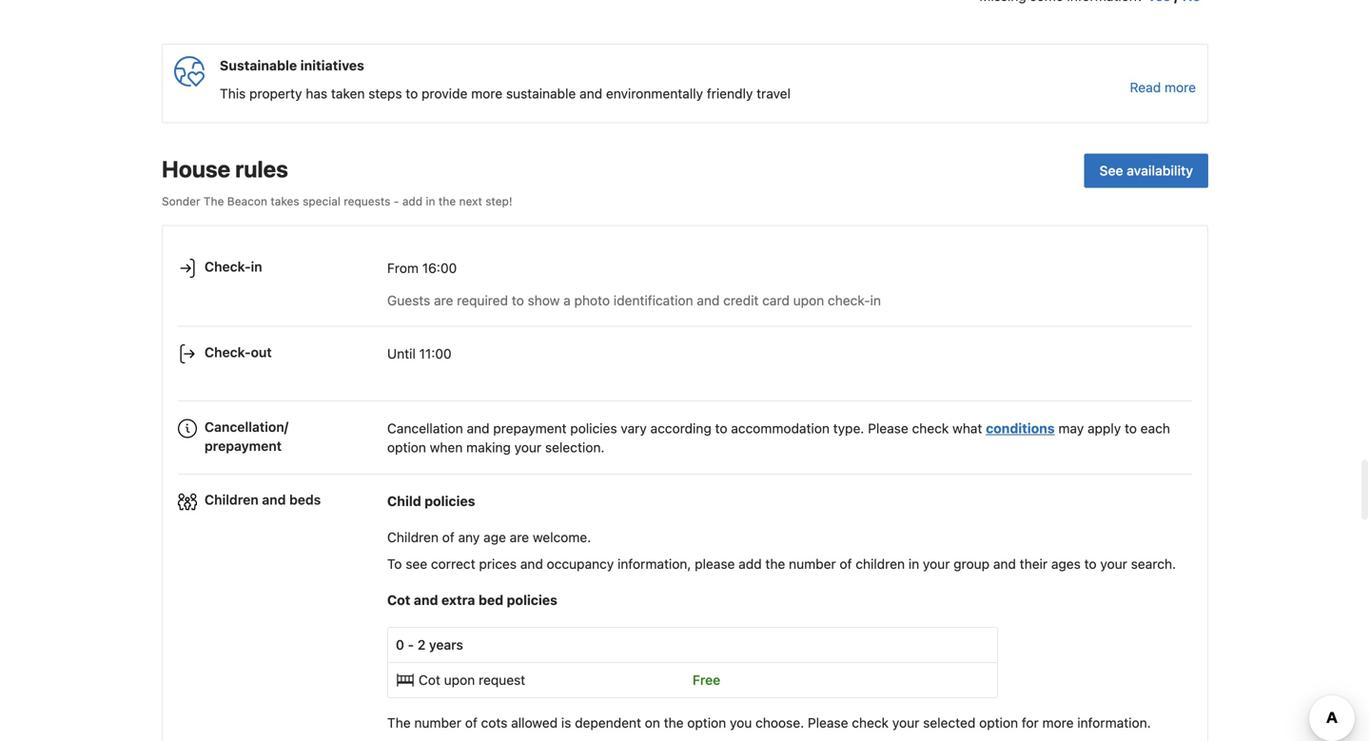 Task type: vqa. For each thing, say whether or not it's contained in the screenshot.
Flight corresponding to Flight + Hotel
no



Task type: locate. For each thing, give the bounding box(es) containing it.
children and beds
[[205, 492, 321, 508]]

are right age at the bottom
[[510, 530, 529, 546]]

0 vertical spatial number
[[789, 557, 836, 572]]

0 horizontal spatial policies
[[425, 494, 475, 509]]

upon down years
[[444, 673, 475, 688]]

friendly
[[707, 86, 753, 101]]

credit
[[724, 293, 759, 308]]

to
[[406, 86, 418, 101], [512, 293, 524, 308], [715, 421, 728, 436], [1125, 421, 1138, 436], [1085, 557, 1097, 572]]

0 vertical spatial prepayment
[[493, 421, 567, 436]]

years
[[429, 637, 463, 653]]

1 horizontal spatial more
[[1043, 716, 1074, 731]]

1 vertical spatial policies
[[425, 494, 475, 509]]

takes
[[271, 195, 300, 208]]

1 horizontal spatial children
[[387, 530, 439, 546]]

cot
[[387, 593, 411, 608], [419, 673, 441, 688]]

to inside may apply to each option when making your selection.
[[1125, 421, 1138, 436]]

correct
[[431, 557, 476, 572]]

children for children of any age are welcome.
[[387, 530, 439, 546]]

1 horizontal spatial cot
[[419, 673, 441, 688]]

and left credit at the top of the page
[[697, 293, 720, 308]]

on
[[645, 716, 661, 731]]

more inside button
[[1165, 79, 1197, 95]]

0 horizontal spatial prepayment
[[205, 438, 282, 454]]

identification
[[614, 293, 694, 308]]

add right please
[[739, 557, 762, 572]]

1 vertical spatial check-
[[205, 345, 251, 360]]

1 vertical spatial prepayment
[[205, 438, 282, 454]]

and
[[580, 86, 603, 101], [697, 293, 720, 308], [467, 421, 490, 436], [262, 492, 286, 508], [521, 557, 543, 572], [994, 557, 1017, 572], [414, 593, 438, 608]]

number down cot upon request
[[415, 716, 462, 731]]

1 horizontal spatial number
[[789, 557, 836, 572]]

may
[[1059, 421, 1085, 436]]

and left their
[[994, 557, 1017, 572]]

0 vertical spatial cot
[[387, 593, 411, 608]]

0 horizontal spatial the
[[439, 195, 456, 208]]

the
[[439, 195, 456, 208], [766, 557, 786, 572], [664, 716, 684, 731]]

add right requests
[[403, 195, 423, 208]]

apply
[[1088, 421, 1122, 436]]

information,
[[618, 557, 692, 572]]

may apply to each option when making your selection.
[[387, 421, 1171, 455]]

0 vertical spatial check-
[[205, 259, 251, 274]]

prepayment
[[493, 421, 567, 436], [205, 438, 282, 454]]

cot for cot upon request
[[419, 673, 441, 688]]

1 horizontal spatial add
[[739, 557, 762, 572]]

number left children
[[789, 557, 836, 572]]

1 horizontal spatial are
[[510, 530, 529, 546]]

prepayment up making
[[493, 421, 567, 436]]

1 horizontal spatial upon
[[794, 293, 825, 308]]

check left what
[[912, 421, 949, 436]]

selection.
[[545, 440, 605, 455]]

to left each
[[1125, 421, 1138, 436]]

0 horizontal spatial children
[[205, 492, 259, 508]]

a
[[564, 293, 571, 308]]

sonder
[[162, 195, 200, 208]]

0 vertical spatial the
[[439, 195, 456, 208]]

1 horizontal spatial policies
[[507, 593, 558, 608]]

2 horizontal spatial more
[[1165, 79, 1197, 95]]

1 horizontal spatial please
[[868, 421, 909, 436]]

option left the 'for'
[[980, 716, 1019, 731]]

check- up cancellation/ at the bottom left of page
[[205, 345, 251, 360]]

check- for in
[[205, 259, 251, 274]]

0 horizontal spatial of
[[442, 530, 455, 546]]

is
[[562, 716, 572, 731]]

taken
[[331, 86, 365, 101]]

from 16:00
[[387, 260, 457, 276]]

travel
[[757, 86, 791, 101]]

0 vertical spatial are
[[434, 293, 454, 308]]

check left selected at the right
[[852, 716, 889, 731]]

0 vertical spatial policies
[[571, 421, 617, 436]]

0 vertical spatial check
[[912, 421, 949, 436]]

1 horizontal spatial -
[[408, 637, 414, 653]]

0 horizontal spatial please
[[808, 716, 849, 731]]

1 vertical spatial the
[[766, 557, 786, 572]]

- left 2
[[408, 637, 414, 653]]

for
[[1022, 716, 1039, 731]]

children for children and beds
[[205, 492, 259, 508]]

card
[[763, 293, 790, 308]]

the right please
[[766, 557, 786, 572]]

1 vertical spatial check
[[852, 716, 889, 731]]

welcome.
[[533, 530, 591, 546]]

are down 16:00
[[434, 293, 454, 308]]

the right sonder
[[204, 195, 224, 208]]

cancellation/
[[205, 419, 289, 435]]

children down cancellation/ prepayment
[[205, 492, 259, 508]]

the for add
[[766, 557, 786, 572]]

0 horizontal spatial the
[[204, 195, 224, 208]]

policies right bed at the bottom of the page
[[507, 593, 558, 608]]

2 vertical spatial the
[[664, 716, 684, 731]]

child
[[387, 494, 421, 509]]

option left you
[[688, 716, 727, 731]]

guests are required to show a photo identification and credit card upon check-in
[[387, 293, 881, 308]]

check- for out
[[205, 345, 251, 360]]

to see correct prices and occupancy information, please add the number of children in your group and their ages to your search.
[[387, 557, 1177, 572]]

cot down to at the left
[[387, 593, 411, 608]]

their
[[1020, 557, 1048, 572]]

1 vertical spatial upon
[[444, 673, 475, 688]]

has
[[306, 86, 328, 101]]

1 horizontal spatial the
[[387, 716, 411, 731]]

1 vertical spatial number
[[415, 716, 462, 731]]

more right the 'for'
[[1043, 716, 1074, 731]]

special
[[303, 195, 341, 208]]

check-in
[[205, 259, 262, 274]]

more
[[1165, 79, 1197, 95], [471, 86, 503, 101], [1043, 716, 1074, 731]]

read more
[[1131, 79, 1197, 95]]

of
[[442, 530, 455, 546], [840, 557, 852, 572], [465, 716, 478, 731]]

1 horizontal spatial prepayment
[[493, 421, 567, 436]]

2 check- from the top
[[205, 345, 251, 360]]

upon right card
[[794, 293, 825, 308]]

policies
[[571, 421, 617, 436], [425, 494, 475, 509], [507, 593, 558, 608]]

your left group
[[923, 557, 950, 572]]

0 vertical spatial of
[[442, 530, 455, 546]]

please right choose. at the bottom
[[808, 716, 849, 731]]

photo
[[575, 293, 610, 308]]

please right type.
[[868, 421, 909, 436]]

- right requests
[[394, 195, 399, 208]]

more right read
[[1165, 79, 1197, 95]]

steps
[[369, 86, 402, 101]]

of left cots
[[465, 716, 478, 731]]

2 horizontal spatial the
[[766, 557, 786, 572]]

number
[[789, 557, 836, 572], [415, 716, 462, 731]]

policies up "selection."
[[571, 421, 617, 436]]

and right prices in the left bottom of the page
[[521, 557, 543, 572]]

1 vertical spatial -
[[408, 637, 414, 653]]

1 vertical spatial cot
[[419, 673, 441, 688]]

option down cancellation
[[387, 440, 426, 455]]

policies up any
[[425, 494, 475, 509]]

to left show
[[512, 293, 524, 308]]

the down 0
[[387, 716, 411, 731]]

1 vertical spatial the
[[387, 716, 411, 731]]

0 horizontal spatial option
[[387, 440, 426, 455]]

1 vertical spatial of
[[840, 557, 852, 572]]

1 vertical spatial children
[[387, 530, 439, 546]]

availability
[[1127, 163, 1194, 179]]

bed
[[479, 593, 504, 608]]

this property has taken steps to provide more sustainable and environmentally friendly travel
[[220, 86, 791, 101]]

0 horizontal spatial number
[[415, 716, 462, 731]]

0 vertical spatial add
[[403, 195, 423, 208]]

0 vertical spatial upon
[[794, 293, 825, 308]]

see availability
[[1100, 163, 1194, 179]]

in
[[426, 195, 436, 208], [251, 259, 262, 274], [871, 293, 881, 308], [909, 557, 920, 572]]

cot down 0 - 2 years
[[419, 673, 441, 688]]

check- down beacon
[[205, 259, 251, 274]]

the left next
[[439, 195, 456, 208]]

the right on
[[664, 716, 684, 731]]

what
[[953, 421, 983, 436]]

option
[[387, 440, 426, 455], [688, 716, 727, 731], [980, 716, 1019, 731]]

0 vertical spatial -
[[394, 195, 399, 208]]

and up making
[[467, 421, 490, 436]]

please
[[868, 421, 909, 436], [808, 716, 849, 731]]

cot and extra bed policies
[[387, 593, 558, 608]]

1 vertical spatial add
[[739, 557, 762, 572]]

more right provide
[[471, 86, 503, 101]]

1 horizontal spatial check
[[912, 421, 949, 436]]

1 horizontal spatial of
[[465, 716, 478, 731]]

add
[[403, 195, 423, 208], [739, 557, 762, 572]]

1 check- from the top
[[205, 259, 251, 274]]

0 horizontal spatial -
[[394, 195, 399, 208]]

0 vertical spatial the
[[204, 195, 224, 208]]

check
[[912, 421, 949, 436], [852, 716, 889, 731]]

rules
[[235, 156, 288, 182]]

your right making
[[515, 440, 542, 455]]

of left any
[[442, 530, 455, 546]]

0 horizontal spatial cot
[[387, 593, 411, 608]]

upon
[[794, 293, 825, 308], [444, 673, 475, 688]]

this
[[220, 86, 246, 101]]

0 vertical spatial children
[[205, 492, 259, 508]]

0 horizontal spatial are
[[434, 293, 454, 308]]

see availability button
[[1085, 154, 1209, 188]]

according
[[651, 421, 712, 436]]

the
[[204, 195, 224, 208], [387, 716, 411, 731]]

1 horizontal spatial the
[[664, 716, 684, 731]]

of left children
[[840, 557, 852, 572]]

children up the see
[[387, 530, 439, 546]]

2
[[418, 637, 426, 653]]

show
[[528, 293, 560, 308]]

0
[[396, 637, 405, 653]]

from
[[387, 260, 419, 276]]

2 vertical spatial policies
[[507, 593, 558, 608]]

prepayment down cancellation/ at the bottom left of page
[[205, 438, 282, 454]]

each
[[1141, 421, 1171, 436]]



Task type: describe. For each thing, give the bounding box(es) containing it.
0 horizontal spatial more
[[471, 86, 503, 101]]

to right ages
[[1085, 557, 1097, 572]]

the number of cots allowed is dependent on the option you choose. please check your selected option for more information.
[[387, 716, 1152, 731]]

2 vertical spatial of
[[465, 716, 478, 731]]

step!
[[486, 195, 513, 208]]

vary
[[621, 421, 647, 436]]

cancellation
[[387, 421, 463, 436]]

extra
[[442, 593, 475, 608]]

to right the according
[[715, 421, 728, 436]]

group
[[954, 557, 990, 572]]

16:00
[[422, 260, 457, 276]]

free
[[693, 673, 721, 688]]

until 11:00
[[387, 346, 452, 362]]

see
[[1100, 163, 1124, 179]]

1 vertical spatial please
[[808, 716, 849, 731]]

0 horizontal spatial check
[[852, 716, 889, 731]]

prices
[[479, 557, 517, 572]]

selected
[[924, 716, 976, 731]]

2 horizontal spatial option
[[980, 716, 1019, 731]]

cot for cot and extra bed policies
[[387, 593, 411, 608]]

initiatives
[[301, 58, 365, 73]]

making
[[467, 440, 511, 455]]

ages
[[1052, 557, 1081, 572]]

cot upon request
[[419, 673, 526, 688]]

the for in
[[439, 195, 456, 208]]

11:00
[[419, 346, 452, 362]]

search.
[[1132, 557, 1177, 572]]

0 horizontal spatial upon
[[444, 673, 475, 688]]

any
[[458, 530, 480, 546]]

until
[[387, 346, 416, 362]]

sustainable initiatives
[[220, 58, 365, 73]]

out
[[251, 345, 272, 360]]

information.
[[1078, 716, 1152, 731]]

house rules
[[162, 156, 288, 182]]

occupancy
[[547, 557, 614, 572]]

requests
[[344, 195, 391, 208]]

dependent
[[575, 716, 642, 731]]

check-out
[[205, 345, 272, 360]]

age
[[484, 530, 506, 546]]

and left beds
[[262, 492, 286, 508]]

cancellation/ prepayment
[[205, 419, 289, 454]]

children of any age are welcome.
[[387, 530, 591, 546]]

cancellation and prepayment policies vary according to accommodation type. please check what conditions
[[387, 421, 1055, 436]]

prepayment inside cancellation/ prepayment
[[205, 438, 282, 454]]

choose.
[[756, 716, 805, 731]]

2 horizontal spatial policies
[[571, 421, 617, 436]]

beds
[[289, 492, 321, 508]]

check-
[[828, 293, 871, 308]]

house
[[162, 156, 231, 182]]

your left selected at the right
[[893, 716, 920, 731]]

accommodation
[[731, 421, 830, 436]]

please
[[695, 557, 735, 572]]

sonder the beacon takes special requests - add in the next step!
[[162, 195, 513, 208]]

required
[[457, 293, 508, 308]]

next
[[459, 195, 482, 208]]

property
[[249, 86, 302, 101]]

see
[[406, 557, 428, 572]]

sustainable
[[506, 86, 576, 101]]

beacon
[[227, 195, 267, 208]]

read more button
[[1131, 78, 1197, 97]]

your left "search."
[[1101, 557, 1128, 572]]

provide
[[422, 86, 468, 101]]

child policies
[[387, 494, 475, 509]]

to
[[387, 557, 402, 572]]

conditions
[[986, 421, 1055, 436]]

sustainable
[[220, 58, 297, 73]]

children
[[856, 557, 905, 572]]

your inside may apply to each option when making your selection.
[[515, 440, 542, 455]]

1 vertical spatial are
[[510, 530, 529, 546]]

conditions link
[[986, 421, 1055, 436]]

and left extra
[[414, 593, 438, 608]]

option inside may apply to each option when making your selection.
[[387, 440, 426, 455]]

request
[[479, 673, 526, 688]]

2 horizontal spatial of
[[840, 557, 852, 572]]

you
[[730, 716, 752, 731]]

read
[[1131, 79, 1162, 95]]

to right steps
[[406, 86, 418, 101]]

guests
[[387, 293, 431, 308]]

allowed
[[511, 716, 558, 731]]

0 vertical spatial please
[[868, 421, 909, 436]]

0 - 2 years
[[396, 637, 463, 653]]

1 horizontal spatial option
[[688, 716, 727, 731]]

type.
[[834, 421, 865, 436]]

environmentally
[[606, 86, 704, 101]]

0 horizontal spatial add
[[403, 195, 423, 208]]

and right sustainable
[[580, 86, 603, 101]]



